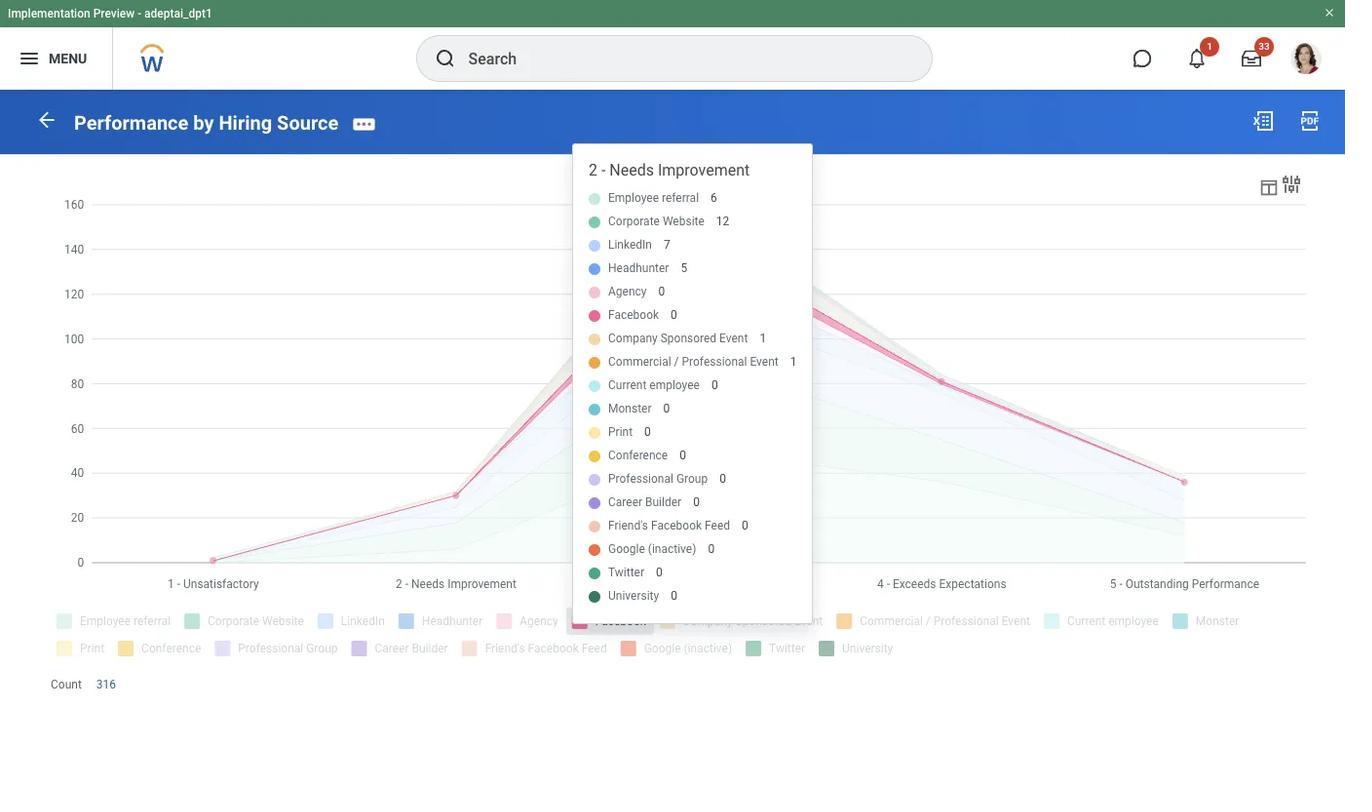 Task type: locate. For each thing, give the bounding box(es) containing it.
performance by hiring source
[[74, 111, 339, 134]]

performance
[[74, 111, 189, 134]]

implementation
[[8, 7, 90, 20]]

implementation preview -   adeptai_dpt1
[[8, 7, 212, 20]]

hiring
[[219, 111, 272, 134]]

33 button
[[1231, 37, 1275, 80]]

performance by hiring source link
[[74, 111, 339, 134]]

previous page image
[[35, 108, 59, 132]]

source
[[277, 111, 339, 134]]

menu banner
[[0, 0, 1346, 90]]

menu button
[[0, 27, 112, 90]]

search image
[[434, 47, 457, 70]]

316
[[96, 678, 116, 691]]

configure and view chart data image
[[1281, 172, 1304, 196]]

close environment banner image
[[1324, 7, 1336, 19]]

configure and view chart data image
[[1259, 176, 1281, 198]]

316 button
[[96, 677, 119, 692]]

menu
[[49, 50, 87, 66]]

33
[[1259, 41, 1271, 52]]

export to excel image
[[1252, 109, 1276, 133]]

1
[[1208, 41, 1213, 52]]



Task type: describe. For each thing, give the bounding box(es) containing it.
by
[[193, 111, 214, 134]]

Search Workday  search field
[[469, 37, 892, 80]]

count
[[51, 678, 82, 691]]

performance by hiring source main content
[[0, 90, 1346, 733]]

notifications large image
[[1188, 49, 1207, 68]]

adeptai_dpt1
[[144, 7, 212, 20]]

-
[[138, 7, 142, 20]]

inbox large image
[[1243, 49, 1262, 68]]

view printable version (pdf) image
[[1299, 109, 1322, 133]]

profile logan mcneil image
[[1291, 43, 1322, 78]]

preview
[[93, 7, 135, 20]]

justify image
[[18, 47, 41, 70]]

1 button
[[1176, 37, 1220, 80]]



Task type: vqa. For each thing, say whether or not it's contained in the screenshot.
Export to Excel image
yes



